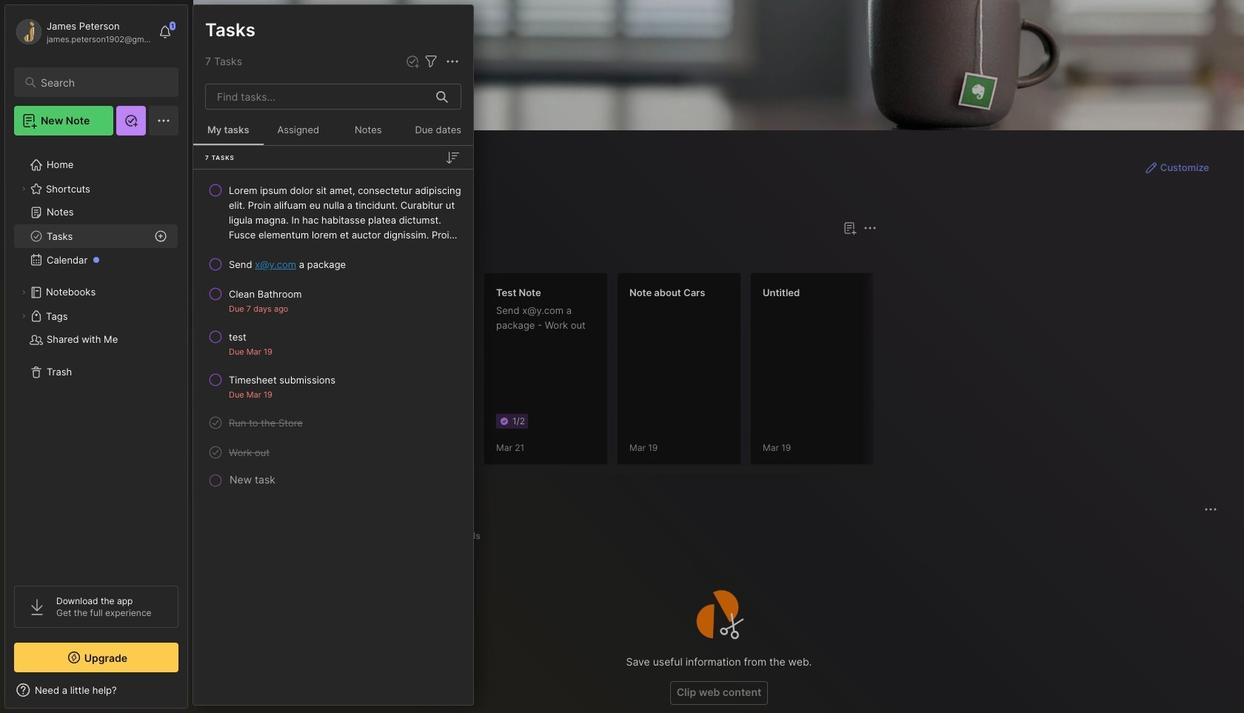 Task type: locate. For each thing, give the bounding box(es) containing it.
2 tab list from the top
[[220, 528, 1216, 545]]

0 vertical spatial tab list
[[220, 246, 875, 264]]

row
[[199, 177, 468, 248], [199, 251, 468, 278], [199, 281, 468, 321], [199, 324, 468, 364], [199, 367, 468, 407], [199, 410, 468, 436], [199, 439, 468, 466]]

main element
[[0, 0, 193, 714]]

sort options image
[[444, 149, 462, 166]]

tab list
[[220, 246, 875, 264], [220, 528, 1216, 545]]

Filter tasks field
[[422, 53, 440, 70]]

click to collapse image
[[187, 686, 198, 704]]

More actions and view options field
[[440, 53, 462, 70]]

run to the store 5 cell
[[229, 416, 303, 431]]

more actions and view options image
[[444, 53, 462, 70]]

test 3 cell
[[229, 330, 247, 345]]

lorem ipsum dolor sit amet, consectetur adipiscing elit. proin alifuam eu nulla a tincidunt. curabitur ut ligula magna. in hac habitasse platea dictumst. fusce elementum lorem et auctor dignissim. proin eget mi id urna euismod consectetur. pellentesque porttitor ac urna quis fermentum: 0 cell
[[229, 183, 462, 242]]

Find tasks… text field
[[208, 84, 428, 109]]

4 row from the top
[[199, 324, 468, 364]]

1 vertical spatial tab list
[[220, 528, 1216, 545]]

None search field
[[41, 73, 165, 91]]

WHAT'S NEW field
[[5, 679, 187, 703]]

timesheet submissions 4 cell
[[229, 373, 336, 388]]

2 row from the top
[[199, 251, 468, 278]]

new task image
[[405, 54, 420, 69]]

tab
[[220, 246, 264, 264], [270, 246, 330, 264], [220, 528, 277, 545], [446, 528, 487, 545]]

1 tab list from the top
[[220, 246, 875, 264]]

tree inside main element
[[5, 145, 187, 573]]

expand tags image
[[19, 312, 28, 321]]

thumbnail image
[[230, 376, 286, 432]]

Search text field
[[41, 76, 165, 90]]

clean bathroom 2 cell
[[229, 287, 302, 302]]

filter tasks image
[[422, 53, 440, 70]]

Account field
[[14, 17, 151, 47]]

row group
[[193, 176, 474, 491], [217, 273, 1245, 474]]

6 row from the top
[[199, 410, 468, 436]]

send x@y.com a package 1 cell
[[229, 257, 346, 272]]

tree
[[5, 145, 187, 573]]



Task type: describe. For each thing, give the bounding box(es) containing it.
expand notebooks image
[[19, 288, 28, 297]]

Sort options field
[[444, 149, 462, 166]]

none search field inside main element
[[41, 73, 165, 91]]

1 row from the top
[[199, 177, 468, 248]]

work out 6 cell
[[229, 445, 270, 460]]

3 row from the top
[[199, 281, 468, 321]]

5 row from the top
[[199, 367, 468, 407]]

7 row from the top
[[199, 439, 468, 466]]



Task type: vqa. For each thing, say whether or not it's contained in the screenshot.
Send x@y.com a package 1 cell
yes



